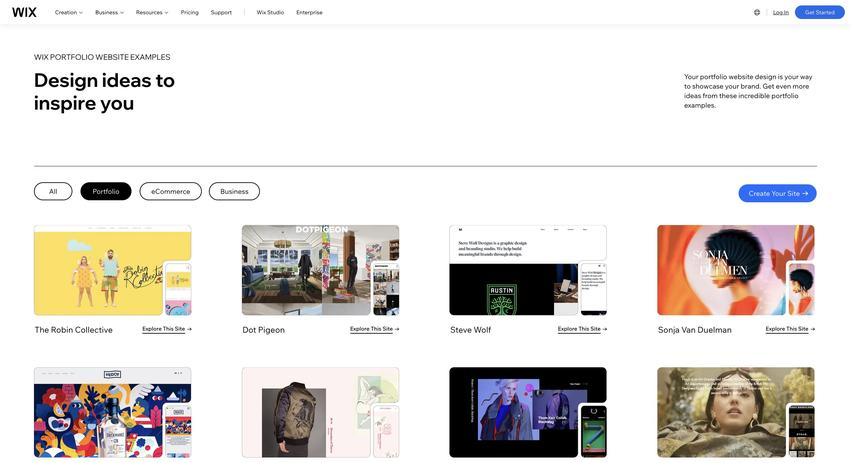 Task type: describe. For each thing, give the bounding box(es) containing it.
examples.
[[685, 101, 717, 109]]

design
[[34, 68, 98, 92]]

explore this site for sonja van duelman
[[766, 326, 809, 332]]

1 list item from the left
[[34, 368, 194, 464]]

from
[[703, 91, 718, 100]]

dot pigeon
[[243, 325, 285, 335]]

resources
[[136, 9, 163, 15]]

language selector, english selected image
[[754, 8, 762, 16]]

pricing link
[[181, 8, 199, 16]]

even
[[777, 82, 792, 90]]

more
[[793, 82, 810, 90]]

portfolio for your
[[701, 72, 728, 81]]

wix for wix portfolio website examples
[[34, 52, 49, 62]]

wix for wix studio
[[257, 9, 266, 15]]

list containing the robin collective
[[34, 219, 818, 464]]

pricing
[[181, 9, 199, 15]]

ecommerce link
[[140, 183, 202, 201]]

the robin collective website. image
[[34, 225, 191, 316]]

create your site link
[[739, 185, 817, 203]]

explore for the robin collective
[[142, 326, 162, 332]]

enterprise link
[[297, 8, 323, 16]]

in
[[785, 9, 789, 15]]

1 horizontal spatial your
[[785, 72, 799, 81]]

sonja van duelman website. image
[[658, 225, 815, 316]]

your inside your portfolio website design is your way to showcase your brand. get even more ideas from these incredible portfolio examples.
[[685, 72, 699, 81]]

0 horizontal spatial your
[[726, 82, 740, 90]]

explore for dot pigeon
[[350, 326, 370, 332]]

steve wolf website image
[[450, 225, 607, 316]]

this for the robin collective
[[163, 326, 174, 332]]

portfolio for wix
[[50, 52, 94, 62]]

explore this site button for the robin collective
[[142, 323, 192, 336]]

ecommerce
[[151, 187, 190, 196]]

sonja
[[659, 325, 680, 335]]

support
[[211, 9, 232, 15]]

wix studio
[[257, 9, 284, 15]]

brand.
[[741, 82, 762, 90]]

the robin collective
[[35, 325, 113, 335]]

dot pigeon list item
[[242, 225, 402, 356]]

ideas inside your portfolio website design is your way to showcase your brand. get even more ideas from these incredible portfolio examples.
[[685, 91, 702, 100]]

creation
[[55, 9, 77, 15]]

1 vertical spatial your
[[772, 189, 786, 198]]

this for dot pigeon
[[371, 326, 382, 332]]

site for dot pigeon
[[383, 326, 393, 332]]

to inside design ideas to inspire you
[[155, 68, 175, 92]]

dot pigeon website image
[[242, 225, 399, 316]]

dot
[[243, 325, 256, 335]]

log in
[[774, 9, 789, 15]]

website for design
[[729, 72, 754, 81]]

duelman
[[698, 325, 732, 335]]

started
[[816, 9, 835, 15]]

business button
[[95, 8, 124, 16]]

wolf
[[474, 325, 492, 335]]

portfolio button
[[81, 183, 132, 201]]

create your site
[[749, 189, 801, 198]]

noah demeuldre website. image
[[658, 368, 815, 458]]

enterprise
[[297, 9, 323, 15]]

get started link
[[796, 5, 846, 19]]

examples
[[130, 52, 171, 62]]



Task type: locate. For each thing, give the bounding box(es) containing it.
3 explore from the left
[[558, 326, 578, 332]]

0 vertical spatial your
[[785, 72, 799, 81]]

explore this site for the robin collective
[[142, 326, 185, 332]]

sonja van duelman
[[659, 325, 732, 335]]

explore this site inside dot pigeon list item
[[350, 326, 393, 332]]

0 horizontal spatial wix
[[34, 52, 49, 62]]

1 vertical spatial portfolio
[[701, 72, 728, 81]]

you
[[100, 91, 134, 115]]

explore this site button
[[142, 323, 192, 336], [350, 323, 400, 336], [558, 323, 608, 336], [766, 323, 816, 336]]

1 explore this site from the left
[[142, 326, 185, 332]]

1 explore from the left
[[142, 326, 162, 332]]

your up showcase
[[685, 72, 699, 81]]

hedof website image
[[34, 368, 191, 458]]

site for steve wolf
[[591, 326, 601, 332]]

4 explore this site button from the left
[[766, 323, 816, 336]]

0 vertical spatial portfolio
[[50, 52, 94, 62]]

incredible
[[739, 91, 771, 100]]

get started
[[806, 9, 835, 15]]

0 vertical spatial wix
[[257, 9, 266, 15]]

this
[[163, 326, 174, 332], [371, 326, 382, 332], [579, 326, 590, 332], [787, 326, 798, 332]]

studio
[[268, 9, 284, 15]]

explore
[[142, 326, 162, 332], [350, 326, 370, 332], [558, 326, 578, 332], [766, 326, 786, 332]]

1 vertical spatial wix
[[34, 52, 49, 62]]

explore for sonja van duelman
[[766, 326, 786, 332]]

0 horizontal spatial ideas
[[102, 68, 152, 92]]

site for the robin collective
[[175, 326, 185, 332]]

website inside your portfolio website design is your way to showcase your brand. get even more ideas from these incredible portfolio examples.
[[729, 72, 754, 81]]

1 this from the left
[[163, 326, 174, 332]]

these
[[720, 91, 738, 100]]

site
[[788, 189, 801, 198], [175, 326, 185, 332], [383, 326, 393, 332], [591, 326, 601, 332], [799, 326, 809, 332]]

3 list item from the left
[[450, 368, 610, 464]]

explore this site button inside "sonja van duelman" list item
[[766, 323, 816, 336]]

0 vertical spatial business
[[95, 9, 118, 15]]

explore inside "sonja van duelman" list item
[[766, 326, 786, 332]]

explore this site button for sonja van duelman
[[766, 323, 816, 336]]

portfolio
[[50, 52, 94, 62], [701, 72, 728, 81], [772, 91, 799, 100]]

wix left the studio
[[257, 9, 266, 15]]

2 explore this site from the left
[[350, 326, 393, 332]]

0 horizontal spatial to
[[155, 68, 175, 92]]

0 vertical spatial get
[[806, 9, 815, 15]]

4 explore this site from the left
[[766, 326, 809, 332]]

to inside your portfolio website design is your way to showcase your brand. get even more ideas from these incredible portfolio examples.
[[685, 82, 691, 90]]

business
[[95, 9, 118, 15], [220, 187, 249, 196]]

explore this site for steve wolf
[[558, 326, 601, 332]]

1 horizontal spatial wix
[[257, 9, 266, 15]]

wix
[[257, 9, 266, 15], [34, 52, 49, 62]]

website for examples
[[95, 52, 129, 62]]

all
[[49, 187, 57, 196]]

this inside "sonja van duelman" list item
[[787, 326, 798, 332]]

1 horizontal spatial get
[[806, 9, 815, 15]]

wix up the 'design'
[[34, 52, 49, 62]]

this for sonja van duelman
[[787, 326, 798, 332]]

steve wolf
[[451, 325, 492, 335]]

site inside steve wolf "list item"
[[591, 326, 601, 332]]

explore this site button for steve wolf
[[558, 323, 608, 336]]

1 vertical spatial website
[[729, 72, 754, 81]]

ideas inside design ideas to inspire you
[[102, 68, 152, 92]]

explore this site inside the robin collective list item
[[142, 326, 185, 332]]

showcase
[[693, 82, 724, 90]]

2 this from the left
[[371, 326, 382, 332]]

design
[[756, 72, 777, 81]]

site inside the robin collective list item
[[175, 326, 185, 332]]

get inside your portfolio website design is your way to showcase your brand. get even more ideas from these incredible portfolio examples.
[[763, 82, 775, 90]]

ideas up examples.
[[685, 91, 702, 100]]

ideas
[[102, 68, 152, 92], [685, 91, 702, 100]]

1 explore this site button from the left
[[142, 323, 192, 336]]

your right create
[[772, 189, 786, 198]]

create
[[749, 189, 771, 198]]

collective
[[75, 325, 113, 335]]

1 vertical spatial get
[[763, 82, 775, 90]]

explore this site inside steve wolf "list item"
[[558, 326, 601, 332]]

0 vertical spatial your
[[685, 72, 699, 81]]

explore this site button for dot pigeon
[[350, 323, 400, 336]]

explore this site inside "sonja van duelman" list item
[[766, 326, 809, 332]]

1 horizontal spatial business
[[220, 187, 249, 196]]

1 horizontal spatial ideas
[[685, 91, 702, 100]]

pigeon
[[258, 325, 285, 335]]

get
[[806, 9, 815, 15], [763, 82, 775, 90]]

this inside the robin collective list item
[[163, 326, 174, 332]]

to
[[155, 68, 175, 92], [685, 82, 691, 90]]

1 vertical spatial your
[[726, 82, 740, 90]]

business inside dropdown button
[[95, 9, 118, 15]]

1 vertical spatial business
[[220, 187, 249, 196]]

way
[[801, 72, 813, 81]]

support link
[[211, 8, 232, 16]]

all link
[[34, 183, 72, 201]]

explore inside steve wolf "list item"
[[558, 326, 578, 332]]

0 horizontal spatial your
[[685, 72, 699, 81]]

1 horizontal spatial your
[[772, 189, 786, 198]]

2 list item from the left
[[242, 368, 402, 464]]

steve wolf list item
[[450, 225, 610, 356]]

1 horizontal spatial portfolio
[[701, 72, 728, 81]]

to down 'examples'
[[155, 68, 175, 92]]

4 list item from the left
[[658, 368, 818, 464]]

portfolio
[[93, 187, 120, 196]]

resources button
[[136, 8, 169, 16]]

inspire
[[34, 91, 96, 115]]

your up these
[[726, 82, 740, 90]]

ivy chen website. image
[[242, 368, 399, 458]]

0 horizontal spatial business
[[95, 9, 118, 15]]

explore inside dot pigeon list item
[[350, 326, 370, 332]]

creation button
[[55, 8, 83, 16]]

site for sonja van duelman
[[799, 326, 809, 332]]

wix studio link
[[257, 8, 284, 16]]

explore this site button inside steve wolf "list item"
[[558, 323, 608, 336]]

your portfolio website design is your way to showcase your brand. get even more ideas from these incredible portfolio examples.
[[685, 72, 813, 109]]

portfolio up showcase
[[701, 72, 728, 81]]

list item
[[34, 368, 194, 464], [242, 368, 402, 464], [450, 368, 610, 464], [658, 368, 818, 464]]

site inside "sonja van duelman" list item
[[799, 326, 809, 332]]

get left started
[[806, 9, 815, 15]]

0 horizontal spatial portfolio
[[50, 52, 94, 62]]

portfolio down even
[[772, 91, 799, 100]]

the
[[35, 325, 49, 335]]

0 vertical spatial website
[[95, 52, 129, 62]]

this inside steve wolf "list item"
[[579, 326, 590, 332]]

wix portfolio website examples
[[34, 52, 171, 62]]

the robin collective list item
[[34, 225, 194, 356]]

explore this site button inside the robin collective list item
[[142, 323, 192, 336]]

to left showcase
[[685, 82, 691, 90]]

this inside dot pigeon list item
[[371, 326, 382, 332]]

4 this from the left
[[787, 326, 798, 332]]

portfolio up the 'design'
[[50, 52, 94, 62]]

2 explore from the left
[[350, 326, 370, 332]]

your
[[785, 72, 799, 81], [726, 82, 740, 90]]

your
[[685, 72, 699, 81], [772, 189, 786, 198]]

business link
[[209, 183, 260, 201]]

explore for steve wolf
[[558, 326, 578, 332]]

daniel aristizábal website. image
[[450, 368, 607, 458]]

van
[[682, 325, 696, 335]]

ideas down 'examples'
[[102, 68, 152, 92]]

explore this site for dot pigeon
[[350, 326, 393, 332]]

robin
[[51, 325, 73, 335]]

4 explore from the left
[[766, 326, 786, 332]]

3 explore this site from the left
[[558, 326, 601, 332]]

site inside dot pigeon list item
[[383, 326, 393, 332]]

2 explore this site button from the left
[[350, 323, 400, 336]]

get down design
[[763, 82, 775, 90]]

this for steve wolf
[[579, 326, 590, 332]]

website
[[95, 52, 129, 62], [729, 72, 754, 81]]

3 explore this site button from the left
[[558, 323, 608, 336]]

0 horizontal spatial website
[[95, 52, 129, 62]]

list
[[34, 219, 818, 464]]

steve
[[451, 325, 472, 335]]

2 vertical spatial portfolio
[[772, 91, 799, 100]]

design ideas to inspire you
[[34, 68, 175, 115]]

1 horizontal spatial to
[[685, 82, 691, 90]]

0 horizontal spatial get
[[763, 82, 775, 90]]

3 this from the left
[[579, 326, 590, 332]]

2 horizontal spatial portfolio
[[772, 91, 799, 100]]

sonja van duelman list item
[[658, 225, 818, 356]]

explore inside the robin collective list item
[[142, 326, 162, 332]]

log
[[774, 9, 783, 15]]

explore this site button inside dot pigeon list item
[[350, 323, 400, 336]]

is
[[779, 72, 784, 81]]

1 horizontal spatial website
[[729, 72, 754, 81]]

your right is at the right top of the page
[[785, 72, 799, 81]]

explore this site
[[142, 326, 185, 332], [350, 326, 393, 332], [558, 326, 601, 332], [766, 326, 809, 332]]

log in link
[[774, 8, 789, 16]]



Task type: vqa. For each thing, say whether or not it's contained in the screenshot.
Continue on the left
no



